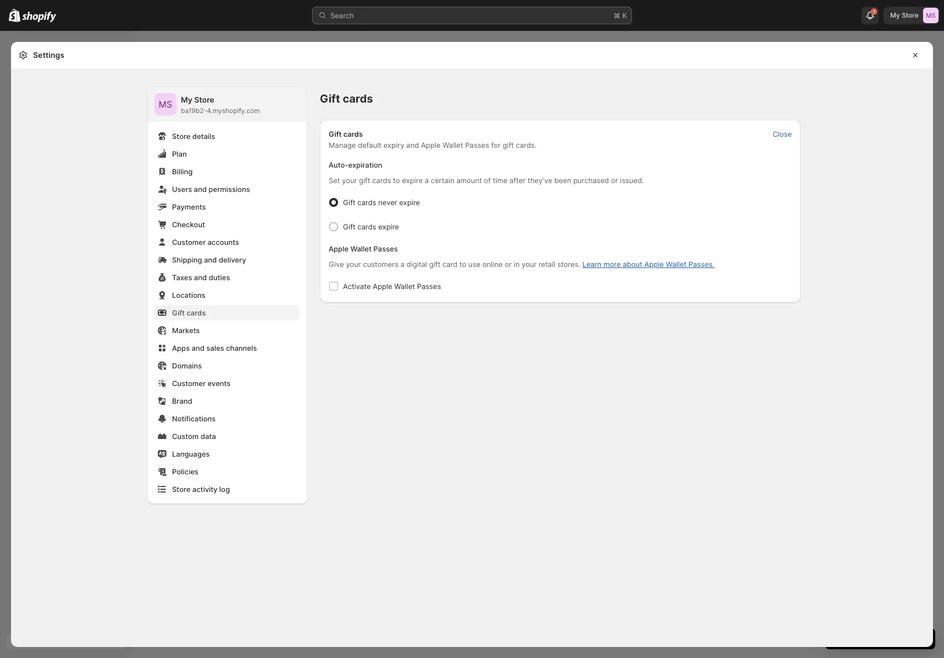 Task type: describe. For each thing, give the bounding box(es) containing it.
1 vertical spatial expire
[[400, 198, 420, 207]]

1 vertical spatial or
[[505, 260, 512, 269]]

0 vertical spatial gift cards
[[320, 92, 373, 105]]

close
[[773, 130, 792, 139]]

1 horizontal spatial shopify image
[[22, 11, 56, 22]]

wallet up certain
[[443, 141, 464, 150]]

checkout
[[172, 220, 205, 229]]

events
[[208, 379, 231, 388]]

expiration
[[348, 161, 383, 169]]

give your customers a digital gift card to use online or in your retail stores. learn more about apple wallet passes.
[[329, 260, 715, 269]]

learn more about apple wallet passes. link
[[583, 260, 715, 269]]

wallet down digital
[[395, 282, 415, 291]]

log
[[220, 485, 230, 494]]

of
[[484, 176, 491, 185]]

custom
[[172, 432, 199, 441]]

my store image
[[924, 8, 939, 23]]

settings dialog
[[11, 42, 934, 647]]

gift cards never expire
[[343, 198, 420, 207]]

users
[[172, 185, 192, 194]]

0 horizontal spatial to
[[393, 176, 400, 185]]

activate
[[343, 282, 371, 291]]

set
[[329, 176, 340, 185]]

permissions
[[209, 185, 250, 194]]

domains
[[172, 361, 202, 370]]

languages link
[[155, 446, 300, 462]]

0 vertical spatial expire
[[402, 176, 423, 185]]

cards.
[[516, 141, 537, 150]]

shipping and delivery link
[[155, 252, 300, 268]]

apps
[[172, 344, 190, 353]]

stores.
[[558, 260, 581, 269]]

cards inside shop settings menu element
[[187, 308, 206, 317]]

and for duties
[[194, 273, 207, 282]]

shipping
[[172, 256, 202, 264]]

gift cards link
[[155, 305, 300, 321]]

custom data
[[172, 432, 216, 441]]

store up the plan on the left top of the page
[[172, 132, 191, 141]]

1 vertical spatial a
[[401, 260, 405, 269]]

locations link
[[155, 288, 300, 303]]

retail
[[539, 260, 556, 269]]

policies link
[[155, 464, 300, 480]]

ba19b2-
[[181, 107, 207, 115]]

apple down customers
[[373, 282, 393, 291]]

settings
[[33, 50, 64, 60]]

your for give
[[346, 260, 361, 269]]

apps and sales channels
[[172, 344, 257, 353]]

taxes and duties
[[172, 273, 230, 282]]

shipping and delivery
[[172, 256, 246, 264]]

manage default expiry and apple wallet passes for gift cards.
[[329, 141, 537, 150]]

payments
[[172, 203, 206, 211]]

delivery
[[219, 256, 246, 264]]

data
[[201, 432, 216, 441]]

accounts
[[208, 238, 239, 247]]

store details
[[172, 132, 215, 141]]

customer events
[[172, 379, 231, 388]]

never
[[379, 198, 398, 207]]

locations
[[172, 291, 206, 300]]

activate apple wallet passes
[[343, 282, 441, 291]]

store activity log link
[[155, 482, 300, 497]]

amount
[[457, 176, 482, 185]]

store inside 'link'
[[172, 485, 191, 494]]

after
[[510, 176, 526, 185]]

store inside my store ba19b2-4.myshopify.com
[[194, 95, 214, 104]]

sales
[[207, 344, 224, 353]]

plan link
[[155, 146, 300, 162]]

store details link
[[155, 129, 300, 144]]

and right expiry
[[407, 141, 419, 150]]

0 horizontal spatial passes
[[374, 244, 398, 253]]

checkout link
[[155, 217, 300, 232]]

in
[[514, 260, 520, 269]]

auto-expiration
[[329, 161, 383, 169]]

customer accounts
[[172, 238, 239, 247]]

activity
[[192, 485, 218, 494]]

apps and sales channels link
[[155, 340, 300, 356]]

wallet down gift cards expire
[[351, 244, 372, 253]]

customer accounts link
[[155, 235, 300, 250]]



Task type: vqa. For each thing, say whether or not it's contained in the screenshot.
the bottommost a
yes



Task type: locate. For each thing, give the bounding box(es) containing it.
more
[[604, 260, 621, 269]]

customer inside "link"
[[172, 238, 206, 247]]

gift cards
[[320, 92, 373, 105], [329, 130, 363, 139], [172, 308, 206, 317]]

2 customer from the top
[[172, 379, 206, 388]]

passes
[[466, 141, 490, 150], [374, 244, 398, 253], [417, 282, 441, 291]]

2 vertical spatial expire
[[379, 222, 399, 231]]

a left digital
[[401, 260, 405, 269]]

customer down checkout
[[172, 238, 206, 247]]

gift cards expire
[[343, 222, 399, 231]]

close button
[[767, 126, 799, 142]]

and
[[407, 141, 419, 150], [194, 185, 207, 194], [204, 256, 217, 264], [194, 273, 207, 282], [192, 344, 205, 353]]

1 horizontal spatial to
[[460, 260, 467, 269]]

customer down domains
[[172, 379, 206, 388]]

online
[[483, 260, 503, 269]]

or left the issued.
[[612, 176, 618, 185]]

custom data link
[[155, 429, 300, 444]]

gift
[[320, 92, 340, 105], [329, 130, 342, 139], [343, 198, 356, 207], [343, 222, 356, 231], [172, 308, 185, 317]]

taxes
[[172, 273, 192, 282]]

0 horizontal spatial a
[[401, 260, 405, 269]]

0 vertical spatial customer
[[172, 238, 206, 247]]

shop settings menu element
[[148, 87, 307, 504]]

⌘ k
[[614, 11, 627, 20]]

passes.
[[689, 260, 715, 269]]

and down customer accounts
[[204, 256, 217, 264]]

0 horizontal spatial or
[[505, 260, 512, 269]]

2 vertical spatial gift
[[430, 260, 441, 269]]

gift left card
[[430, 260, 441, 269]]

0 horizontal spatial my
[[181, 95, 192, 104]]

gift inside "gift cards" link
[[172, 308, 185, 317]]

markets
[[172, 326, 200, 335]]

1 vertical spatial gift
[[359, 176, 371, 185]]

store left my store icon
[[902, 11, 919, 19]]

gift down expiration
[[359, 176, 371, 185]]

customers
[[363, 260, 399, 269]]

learn
[[583, 260, 602, 269]]

store
[[902, 11, 919, 19], [194, 95, 214, 104], [172, 132, 191, 141], [172, 485, 191, 494]]

channels
[[226, 344, 257, 353]]

apple wallet passes
[[329, 244, 398, 253]]

my for my store ba19b2-4.myshopify.com
[[181, 95, 192, 104]]

my inside my store ba19b2-4.myshopify.com
[[181, 95, 192, 104]]

apple up give
[[329, 244, 349, 253]]

store activity log
[[172, 485, 230, 494]]

passes down digital
[[417, 282, 441, 291]]

set your gift cards to expire a certain amount of time after they've been purchased or issued.
[[329, 176, 644, 185]]

billing
[[172, 167, 193, 176]]

my store ba19b2-4.myshopify.com
[[181, 95, 260, 115]]

cards up default
[[343, 92, 373, 105]]

and for delivery
[[204, 256, 217, 264]]

cards up gift cards never expire
[[373, 176, 391, 185]]

1 vertical spatial my
[[181, 95, 192, 104]]

0 horizontal spatial shopify image
[[9, 9, 21, 22]]

1 horizontal spatial passes
[[417, 282, 441, 291]]

to up never
[[393, 176, 400, 185]]

purchased
[[574, 176, 610, 185]]

about
[[623, 260, 643, 269]]

my for my store
[[891, 11, 901, 19]]

and right users
[[194, 185, 207, 194]]

payments link
[[155, 199, 300, 215]]

2 horizontal spatial gift
[[503, 141, 514, 150]]

1 horizontal spatial my
[[891, 11, 901, 19]]

gift right the 'for'
[[503, 141, 514, 150]]

details
[[192, 132, 215, 141]]

⌘
[[614, 11, 621, 20]]

shopify image
[[9, 9, 21, 22], [22, 11, 56, 22]]

cards up apple wallet passes
[[358, 222, 377, 231]]

your right in
[[522, 260, 537, 269]]

and right 'apps'
[[192, 344, 205, 353]]

2 vertical spatial passes
[[417, 282, 441, 291]]

notifications link
[[155, 411, 300, 427]]

use
[[469, 260, 481, 269]]

expire
[[402, 176, 423, 185], [400, 198, 420, 207], [379, 222, 399, 231]]

wallet left passes.
[[666, 260, 687, 269]]

give
[[329, 260, 344, 269]]

0 vertical spatial passes
[[466, 141, 490, 150]]

expire left certain
[[402, 176, 423, 185]]

search
[[331, 11, 354, 20]]

k
[[623, 11, 627, 20]]

taxes and duties link
[[155, 270, 300, 285]]

certain
[[431, 176, 455, 185]]

brand
[[172, 397, 192, 406]]

users and permissions
[[172, 185, 250, 194]]

manage
[[329, 141, 356, 150]]

0 vertical spatial gift
[[503, 141, 514, 150]]

cards
[[343, 92, 373, 105], [344, 130, 363, 139], [373, 176, 391, 185], [358, 198, 377, 207], [358, 222, 377, 231], [187, 308, 206, 317]]

1 vertical spatial passes
[[374, 244, 398, 253]]

passes up customers
[[374, 244, 398, 253]]

or
[[612, 176, 618, 185], [505, 260, 512, 269]]

0 vertical spatial a
[[425, 176, 429, 185]]

0 vertical spatial my
[[891, 11, 901, 19]]

cards up "manage"
[[344, 130, 363, 139]]

store down policies
[[172, 485, 191, 494]]

0 vertical spatial or
[[612, 176, 618, 185]]

my store
[[891, 11, 919, 19]]

apple right expiry
[[421, 141, 441, 150]]

languages
[[172, 450, 210, 459]]

customer for customer accounts
[[172, 238, 206, 247]]

2 vertical spatial gift cards
[[172, 308, 206, 317]]

ms button
[[155, 93, 177, 115]]

expire down never
[[379, 222, 399, 231]]

default
[[358, 141, 382, 150]]

your right set
[[342, 176, 357, 185]]

0 horizontal spatial gift
[[359, 176, 371, 185]]

passes left the 'for'
[[466, 141, 490, 150]]

dialog
[[938, 42, 945, 647]]

1
[[874, 9, 876, 14]]

1 horizontal spatial or
[[612, 176, 618, 185]]

digital
[[407, 260, 427, 269]]

apple right about
[[645, 260, 664, 269]]

cards down locations
[[187, 308, 206, 317]]

4.myshopify.com
[[207, 107, 260, 115]]

gift cards inside shop settings menu element
[[172, 308, 206, 317]]

customer events link
[[155, 376, 300, 391]]

issued.
[[620, 176, 644, 185]]

cards left never
[[358, 198, 377, 207]]

1 button
[[862, 7, 880, 24]]

store up "ba19b2-" at the left top
[[194, 95, 214, 104]]

auto-
[[329, 161, 348, 169]]

1 vertical spatial to
[[460, 260, 467, 269]]

they've
[[528, 176, 553, 185]]

users and permissions link
[[155, 182, 300, 197]]

1 horizontal spatial gift
[[430, 260, 441, 269]]

card
[[443, 260, 458, 269]]

plan
[[172, 150, 187, 158]]

1 customer from the top
[[172, 238, 206, 247]]

or left in
[[505, 260, 512, 269]]

apple
[[421, 141, 441, 150], [329, 244, 349, 253], [645, 260, 664, 269], [373, 282, 393, 291]]

my right 1
[[891, 11, 901, 19]]

expire right never
[[400, 198, 420, 207]]

and right taxes
[[194, 273, 207, 282]]

a left certain
[[425, 176, 429, 185]]

policies
[[172, 467, 199, 476]]

duties
[[209, 273, 230, 282]]

2 horizontal spatial passes
[[466, 141, 490, 150]]

billing link
[[155, 164, 300, 179]]

customer for customer events
[[172, 379, 206, 388]]

1 horizontal spatial a
[[425, 176, 429, 185]]

to
[[393, 176, 400, 185], [460, 260, 467, 269]]

my store image
[[155, 93, 177, 115]]

brand link
[[155, 393, 300, 409]]

1 vertical spatial customer
[[172, 379, 206, 388]]

and for sales
[[192, 344, 205, 353]]

your right give
[[346, 260, 361, 269]]

your for set
[[342, 176, 357, 185]]

and for permissions
[[194, 185, 207, 194]]

my up "ba19b2-" at the left top
[[181, 95, 192, 104]]

1 vertical spatial gift cards
[[329, 130, 363, 139]]

to left 'use'
[[460, 260, 467, 269]]

notifications
[[172, 414, 216, 423]]

time
[[493, 176, 508, 185]]

domains link
[[155, 358, 300, 374]]

been
[[555, 176, 572, 185]]

a
[[425, 176, 429, 185], [401, 260, 405, 269]]

0 vertical spatial to
[[393, 176, 400, 185]]

markets link
[[155, 323, 300, 338]]

wallet
[[443, 141, 464, 150], [351, 244, 372, 253], [666, 260, 687, 269], [395, 282, 415, 291]]

for
[[492, 141, 501, 150]]



